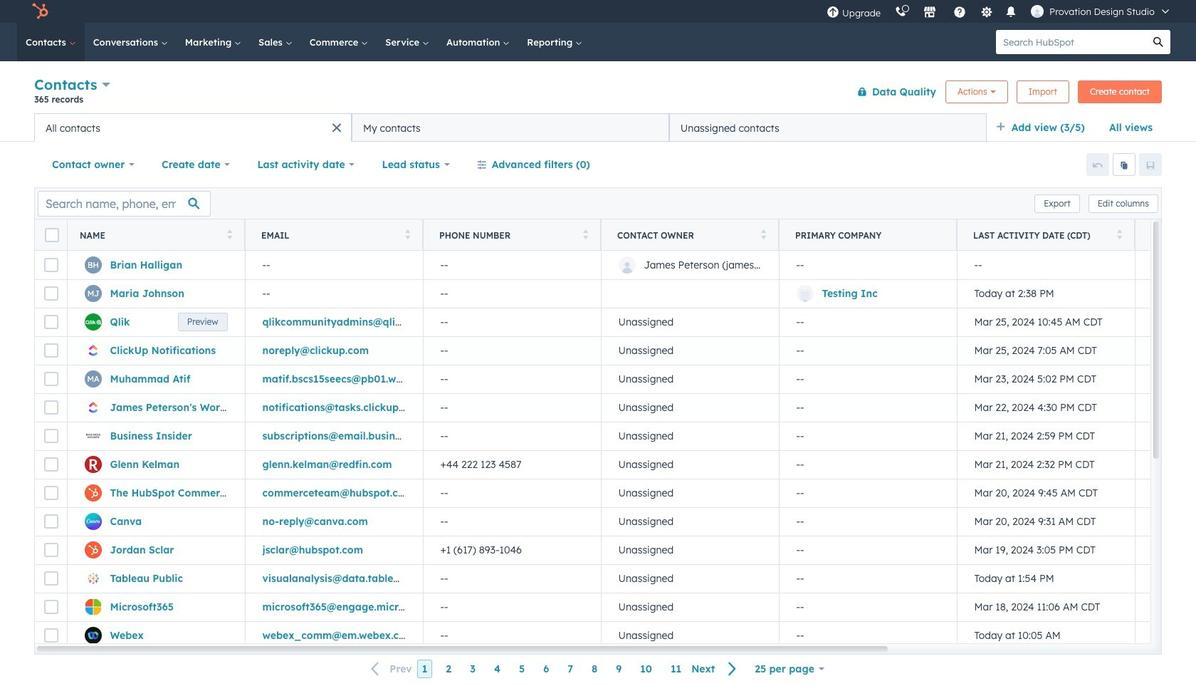Task type: describe. For each thing, give the bounding box(es) containing it.
2 press to sort. element from the left
[[405, 229, 410, 241]]

3 press to sort. element from the left
[[583, 229, 589, 241]]

4 press to sort. element from the left
[[761, 229, 767, 241]]

press to sort. image
[[1118, 229, 1123, 239]]

press to sort. image for third press to sort. element from right
[[583, 229, 589, 239]]

press to sort. image for 4th press to sort. element
[[761, 229, 767, 239]]

marketplaces image
[[924, 6, 937, 19]]

Search HubSpot search field
[[997, 30, 1147, 54]]

james peterson image
[[1032, 5, 1045, 18]]

5 press to sort. element from the left
[[1118, 229, 1123, 241]]

press to sort. image for 2nd press to sort. element
[[405, 229, 410, 239]]



Task type: locate. For each thing, give the bounding box(es) containing it.
1 press to sort. element from the left
[[227, 229, 232, 241]]

Search name, phone, email addresses, or company search field
[[38, 191, 211, 216]]

banner
[[34, 73, 1163, 113]]

pagination navigation
[[363, 660, 746, 679]]

3 press to sort. image from the left
[[583, 229, 589, 239]]

press to sort. image
[[227, 229, 232, 239], [405, 229, 410, 239], [583, 229, 589, 239], [761, 229, 767, 239]]

4 press to sort. image from the left
[[761, 229, 767, 239]]

menu
[[820, 0, 1180, 23]]

column header
[[779, 219, 958, 251]]

1 press to sort. image from the left
[[227, 229, 232, 239]]

press to sort. element
[[227, 229, 232, 241], [405, 229, 410, 241], [583, 229, 589, 241], [761, 229, 767, 241], [1118, 229, 1123, 241]]

press to sort. image for fifth press to sort. element from right
[[227, 229, 232, 239]]

2 press to sort. image from the left
[[405, 229, 410, 239]]



Task type: vqa. For each thing, say whether or not it's contained in the screenshot.
2nd Press to sort. icon
yes



